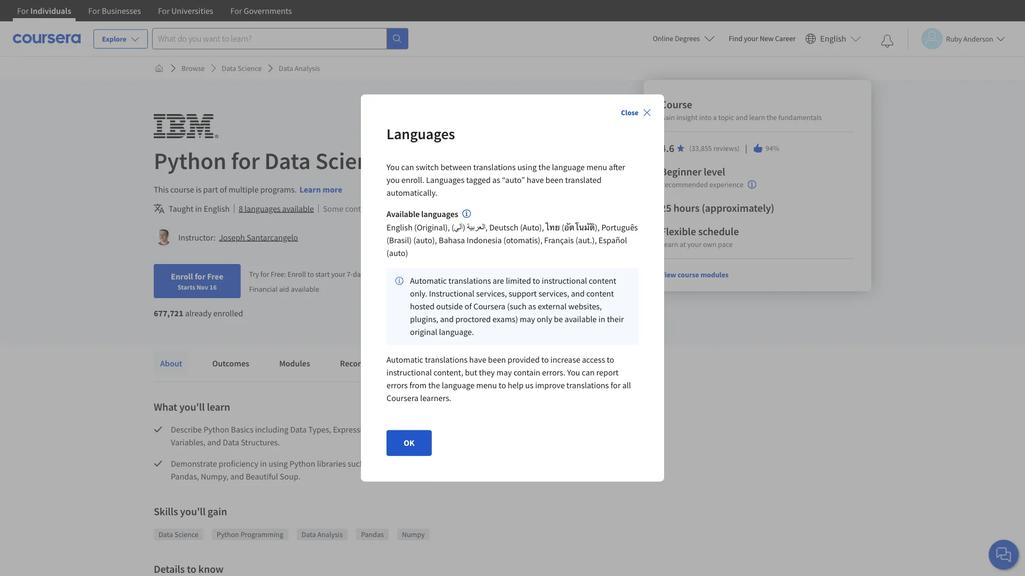 Task type: vqa. For each thing, say whether or not it's contained in the screenshot.
Languages DIALOG
yes



Task type: locate. For each thing, give the bounding box(es) containing it.
0 horizontal spatial may
[[375, 204, 390, 214]]

as right such
[[366, 459, 374, 470]]

modules
[[701, 270, 729, 280]]

0 horizontal spatial coursera
[[387, 394, 419, 404]]

available down programs.
[[282, 204, 314, 214]]

access up report
[[582, 355, 605, 366]]

find your new career link
[[724, 32, 802, 45]]

schedule
[[699, 225, 739, 239]]

increase
[[551, 355, 581, 366]]

& right ai
[[428, 146, 443, 175]]

at
[[680, 240, 686, 249]]

1 vertical spatial automatic
[[387, 355, 424, 366]]

1 vertical spatial course
[[678, 270, 700, 280]]

0 horizontal spatial menu
[[477, 381, 497, 392]]

0 vertical spatial course
[[170, 184, 194, 195]]

for left universities
[[158, 5, 170, 16]]

analysis
[[295, 64, 320, 73], [318, 530, 343, 540]]

instructor: joseph santarcangelo
[[178, 232, 298, 243]]

0 horizontal spatial be
[[405, 204, 414, 214]]

you inside automatic translations have been provided to increase access to instructional content, but they may contain errors. you can report errors from the language menu to help us improve translations for all coursera learners.
[[567, 368, 580, 379]]

learn right the topic
[[750, 113, 766, 122]]

available inside automatic translations are limited to instructional content only. instructional services, support services, and content hosted outside of coursera (such as external websites, plugins, and proctored exams) may only be available in their original language.
[[565, 315, 597, 325]]

instructional
[[542, 276, 587, 287], [387, 368, 432, 379]]

instructional up 'errors'
[[387, 368, 432, 379]]

functions,
[[412, 438, 449, 448]]

the inside automatic translations have been provided to increase access to instructional content, but they may contain errors. you can report errors from the language menu to help us improve translations for all coursera learners.
[[429, 381, 440, 392]]

can
[[401, 162, 414, 173], [582, 368, 595, 379]]

1 vertical spatial the
[[539, 162, 551, 173]]

in inside access web data using apis and web scraping from python in jupyter notebooks.
[[620, 459, 627, 470]]

1 vertical spatial be
[[554, 315, 563, 325]]

available inside try for free: enroll to start your 7-day full access free trial financial aid available
[[291, 284, 320, 294]]

0 vertical spatial may
[[375, 204, 390, 214]]

1 horizontal spatial your
[[688, 240, 702, 249]]

language left the "after"
[[552, 162, 585, 173]]

python inside access web data using apis and web scraping from python in jupyter notebooks.
[[593, 459, 618, 470]]

can inside automatic translations have been provided to increase access to instructional content, but they may contain errors. you can report errors from the language menu to help us improve translations for all coursera learners.
[[582, 368, 595, 379]]

your right at at the right of the page
[[688, 240, 702, 249]]

close
[[621, 108, 639, 118]]

web left scraping
[[525, 459, 540, 470]]

0 vertical spatial the
[[767, 113, 777, 122]]

0 horizontal spatial access
[[378, 270, 398, 279]]

in
[[195, 204, 202, 214], [599, 315, 606, 325], [260, 459, 267, 470], [620, 459, 627, 470]]

errors
[[387, 381, 408, 392]]

your right find
[[744, 34, 759, 43]]

0 horizontal spatial enroll
[[171, 271, 193, 282]]

(33,855 reviews) |
[[690, 143, 749, 154]]

0 horizontal spatial learn
[[207, 401, 230, 414]]

1 horizontal spatial from
[[574, 459, 591, 470]]

be right not
[[405, 204, 414, 214]]

notebooks.
[[441, 472, 482, 482]]

modules link
[[273, 352, 317, 376]]

العربية
[[467, 223, 486, 233]]

recommendations
[[340, 358, 409, 369]]

1 horizontal spatial be
[[554, 315, 563, 325]]

0 vertical spatial you'll
[[179, 401, 205, 414]]

2 web from the left
[[525, 459, 540, 470]]

you down increase
[[567, 368, 580, 379]]

and right apis on the bottom left of the page
[[509, 459, 523, 470]]

of up the proctored
[[465, 302, 472, 312]]

instructional inside automatic translations are limited to instructional content only. instructional services, support services, and content hosted outside of coursera (such as external websites, plugins, and proctored exams) may only be available in their original language.
[[542, 276, 587, 287]]

1 for from the left
[[17, 5, 29, 16]]

français
[[545, 236, 574, 246]]

automatically.
[[387, 188, 438, 198]]

for for enroll
[[195, 271, 206, 282]]

0 vertical spatial available
[[282, 204, 314, 214]]

4 for from the left
[[231, 5, 242, 16]]

menu left the "after"
[[587, 162, 607, 173]]

instructional up external
[[542, 276, 587, 287]]

structures.
[[241, 438, 280, 448]]

0 vertical spatial menu
[[587, 162, 607, 173]]

and inside course gain insight into a topic and learn the fundamentals
[[736, 113, 748, 122]]

python inside the apply python programming logic using branching, loops, functions, objects & classes.
[[434, 425, 459, 435]]

loops,
[[592, 425, 616, 435]]

you'll for skills
[[180, 506, 206, 519]]

development
[[447, 146, 583, 175]]

0 horizontal spatial english
[[204, 204, 230, 214]]

for
[[231, 146, 260, 175], [261, 270, 269, 279], [195, 271, 206, 282], [611, 381, 621, 392]]

languages dialog
[[361, 95, 665, 482]]

nov
[[197, 283, 208, 292]]

1 vertical spatial been
[[488, 355, 506, 366]]

python left 'basics'
[[204, 425, 229, 435]]

1 vertical spatial can
[[582, 368, 595, 379]]

1 horizontal spatial enroll
[[288, 270, 306, 279]]

to right limited
[[533, 276, 540, 287]]

apply python programming logic using branching, loops, functions, objects & classes.
[[412, 425, 617, 448]]

course for this
[[170, 184, 194, 195]]

english for english
[[821, 33, 847, 44]]

1 horizontal spatial learn
[[750, 113, 766, 122]]

improve
[[536, 381, 565, 392]]

1 vertical spatial you
[[567, 368, 580, 379]]

english inside english (original), العربية (آلي), deutsch (auto), ไทย (อัตโนมัติ), português (brasil) (auto), bahasa indonesia (otomatis), français (aut.), español (auto)
[[387, 223, 413, 233]]

"auto"
[[502, 175, 525, 185]]

0 horizontal spatial learn
[[300, 184, 321, 195]]

instructional
[[429, 289, 475, 300]]

1 horizontal spatial of
[[465, 302, 472, 312]]

access web data using apis and web scraping from python in jupyter notebooks.
[[412, 459, 628, 482]]

to inside automatic translations are limited to instructional content only. instructional services, support services, and content hosted outside of coursera (such as external websites, plugins, and proctored exams) may only be available in their original language.
[[533, 276, 540, 287]]

1 vertical spatial english
[[204, 204, 230, 214]]

1 horizontal spatial may
[[497, 368, 512, 379]]

data science down the "skills you'll gain"
[[159, 530, 199, 540]]

been right "auto"
[[546, 175, 564, 185]]

0 horizontal spatial &
[[428, 146, 443, 175]]

0 horizontal spatial can
[[401, 162, 414, 173]]

1 horizontal spatial have
[[527, 175, 544, 185]]

python inside describe python basics including data types, expressions, variables, and data structures.
[[204, 425, 229, 435]]

automatic for automatic translations are limited to instructional content only. instructional services, support services, and content hosted outside of coursera (such as external websites, plugins, and proctored exams) may only be available in their original language.
[[410, 276, 447, 287]]

fundamentals
[[779, 113, 822, 122]]

& down programming
[[479, 438, 485, 448]]

may inside automatic translations are limited to instructional content only. instructional services, support services, and content hosted outside of coursera (such as external websites, plugins, and proctored exams) may only be available in their original language.
[[520, 315, 535, 325]]

&
[[428, 146, 443, 175], [479, 438, 485, 448]]

translated up (อัตโนมัติ),
[[565, 175, 602, 185]]

you'll for what
[[179, 401, 205, 414]]

learn inside flexible schedule learn at your own pace
[[661, 240, 679, 249]]

course left is
[[170, 184, 194, 195]]

as inside demonstrate proficiency in using python libraries such as pandas, numpy, and beautiful soup.
[[366, 459, 374, 470]]

for up nov
[[195, 271, 206, 282]]

access inside try for free: enroll to start your 7-day full access free trial financial aid available
[[378, 270, 398, 279]]

testimonials link
[[433, 352, 492, 376]]

can up enroll.
[[401, 162, 414, 173]]

jupyter
[[412, 472, 439, 482]]

english button
[[802, 21, 866, 56]]

data science right browse link
[[222, 64, 262, 73]]

may up help
[[497, 368, 512, 379]]

find
[[729, 34, 743, 43]]

for left the governments
[[231, 5, 242, 16]]

available
[[282, 204, 314, 214], [291, 284, 320, 294], [565, 315, 597, 325]]

enroll inside try for free: enroll to start your 7-day full access free trial financial aid available
[[288, 270, 306, 279]]

english down part
[[204, 204, 230, 214]]

topic
[[719, 113, 735, 122]]

the inside course gain insight into a topic and learn the fundamentals
[[767, 113, 777, 122]]

3 for from the left
[[158, 5, 170, 16]]

1 vertical spatial instructional
[[387, 368, 432, 379]]

1 horizontal spatial access
[[582, 355, 605, 366]]

0 horizontal spatial your
[[331, 270, 346, 279]]

your inside flexible schedule learn at your own pace
[[688, 240, 702, 249]]

learn down outcomes
[[207, 401, 230, 414]]

for inside "enroll for free starts nov 16"
[[195, 271, 206, 282]]

languages up ai
[[387, 125, 455, 144]]

translations inside automatic translations are limited to instructional content only. instructional services, support services, and content hosted outside of coursera (such as external websites, plugins, and proctored exams) may only be available in their original language.
[[449, 276, 491, 287]]

to left 'start'
[[308, 270, 314, 279]]

0 vertical spatial science
[[238, 64, 262, 73]]

data right browse link
[[222, 64, 236, 73]]

1 vertical spatial may
[[520, 315, 535, 325]]

for left businesses
[[88, 5, 100, 16]]

be right only
[[554, 315, 563, 325]]

menu down they
[[477, 381, 497, 392]]

your left 7-
[[331, 270, 346, 279]]

0 vertical spatial be
[[405, 204, 414, 214]]

for universities
[[158, 5, 213, 16]]

2 horizontal spatial may
[[520, 315, 535, 325]]

0 vertical spatial data analysis
[[279, 64, 320, 73]]

2 vertical spatial may
[[497, 368, 512, 379]]

pandas,
[[171, 472, 199, 482]]

may inside automatic translations have been provided to increase access to instructional content, but they may contain errors. you can report errors from the language menu to help us improve translations for all coursera learners.
[[497, 368, 512, 379]]

ไทย
[[546, 223, 560, 233]]

1 horizontal spatial science
[[238, 64, 262, 73]]

1 vertical spatial menu
[[477, 381, 497, 392]]

from right 'errors'
[[410, 381, 427, 392]]

for left all
[[611, 381, 621, 392]]

2 horizontal spatial english
[[821, 33, 847, 44]]

language down content,
[[442, 381, 475, 392]]

from right scraping
[[574, 459, 591, 470]]

1 horizontal spatial languages
[[422, 209, 458, 220]]

using left apis on the bottom left of the page
[[471, 459, 491, 470]]

1 horizontal spatial course
[[678, 270, 700, 280]]

been up they
[[488, 355, 506, 366]]

learn left at at the right of the page
[[661, 240, 679, 249]]

data analysis
[[279, 64, 320, 73], [302, 530, 343, 540]]

automatic inside automatic translations have been provided to increase access to instructional content, but they may contain errors. you can report errors from the language menu to help us improve translations for all coursera learners.
[[387, 355, 424, 366]]

languages inside languages dialog
[[422, 209, 458, 220]]

using up "auto"
[[518, 162, 537, 173]]

data down skills
[[159, 530, 173, 540]]

available inside button
[[282, 204, 314, 214]]

outside
[[436, 302, 463, 312]]

0 vertical spatial data science
[[222, 64, 262, 73]]

science left data analysis link
[[238, 64, 262, 73]]

0 horizontal spatial science
[[175, 530, 199, 540]]

0 horizontal spatial languages
[[245, 204, 281, 214]]

services, down are
[[476, 289, 507, 300]]

flexible
[[661, 225, 696, 239]]

7-
[[347, 270, 353, 279]]

a
[[713, 113, 717, 122]]

0 vertical spatial instructional
[[542, 276, 587, 287]]

day
[[353, 270, 364, 279]]

1 vertical spatial from
[[574, 459, 591, 470]]

0 vertical spatial english
[[821, 33, 847, 44]]

0 vertical spatial &
[[428, 146, 443, 175]]

(approximately)
[[702, 202, 775, 215]]

2 vertical spatial your
[[331, 270, 346, 279]]

for right try
[[261, 270, 269, 279]]

english right career
[[821, 33, 847, 44]]

coursera up exams)
[[474, 302, 506, 312]]

as inside you can switch between translations using the language menu after you enroll. languages tagged as "auto" have been translated automatically.
[[493, 175, 501, 185]]

and right the topic
[[736, 113, 748, 122]]

instructional inside automatic translations have been provided to increase access to instructional content, but they may contain errors. you can report errors from the language menu to help us improve translations for all coursera learners.
[[387, 368, 432, 379]]

translated up (original),
[[416, 204, 453, 214]]

2 vertical spatial available
[[565, 315, 597, 325]]

0 horizontal spatial services,
[[476, 289, 507, 300]]

1 vertical spatial coursera
[[387, 394, 419, 404]]

proficiency
[[219, 459, 259, 470]]

1 vertical spatial languages
[[426, 175, 465, 185]]

0 horizontal spatial instructional
[[387, 368, 432, 379]]

automatic
[[410, 276, 447, 287], [387, 355, 424, 366]]

2 vertical spatial content
[[587, 289, 614, 300]]

programming
[[461, 425, 510, 435]]

access inside automatic translations have been provided to increase access to instructional content, but they may contain errors. you can report errors from the language menu to help us improve translations for all coursera learners.
[[582, 355, 605, 366]]

automatic up only.
[[410, 276, 447, 287]]

learn more button
[[300, 183, 343, 196]]

0 vertical spatial automatic
[[410, 276, 447, 287]]

for for try
[[261, 270, 269, 279]]

(auto),
[[414, 236, 437, 246]]

0 horizontal spatial the
[[429, 381, 440, 392]]

2 vertical spatial the
[[429, 381, 440, 392]]

2 vertical spatial as
[[366, 459, 374, 470]]

coursera down 'errors'
[[387, 394, 419, 404]]

for left the individuals
[[17, 5, 29, 16]]

1 vertical spatial as
[[529, 302, 536, 312]]

0 horizontal spatial course
[[170, 184, 194, 195]]

flexible schedule learn at your own pace
[[661, 225, 739, 249]]

skills you'll gain
[[154, 506, 227, 519]]

1 horizontal spatial language
[[552, 162, 585, 173]]

0 horizontal spatial language
[[442, 381, 475, 392]]

soup.
[[280, 472, 301, 482]]

0 vertical spatial as
[[493, 175, 501, 185]]

1 horizontal spatial translated
[[565, 175, 602, 185]]

taught
[[169, 204, 194, 214]]

python programming
[[217, 530, 284, 540]]

learn inside course gain insight into a topic and learn the fundamentals
[[750, 113, 766, 122]]

learn left more
[[300, 184, 321, 195]]

financial
[[249, 284, 278, 294]]

reviews link
[[509, 352, 552, 376]]

individuals
[[31, 5, 71, 16]]

0 horizontal spatial translated
[[416, 204, 453, 214]]

0 vertical spatial translated
[[565, 175, 602, 185]]

you up you
[[387, 162, 400, 173]]

english up (brasil)
[[387, 223, 413, 233]]

enroll up starts
[[171, 271, 193, 282]]

94%
[[766, 144, 780, 153]]

2 vertical spatial english
[[387, 223, 413, 233]]

1 horizontal spatial web
[[525, 459, 540, 470]]

of inside automatic translations are limited to instructional content only. instructional services, support services, and content hosted outside of coursera (such as external websites, plugins, and proctored exams) may only be available in their original language.
[[465, 302, 472, 312]]

available right the aid
[[291, 284, 320, 294]]

you inside you can switch between translations using the language menu after you enroll. languages tagged as "auto" have been translated automatically.
[[387, 162, 400, 173]]

learn
[[750, 113, 766, 122], [207, 401, 230, 414]]

1 vertical spatial learn
[[661, 240, 679, 249]]

services, up external
[[539, 289, 570, 300]]

have up but on the bottom left of the page
[[469, 355, 487, 366]]

as left "auto"
[[493, 175, 501, 185]]

0 vertical spatial have
[[527, 175, 544, 185]]

for inside try for free: enroll to start your 7-day full access free trial financial aid available
[[261, 270, 269, 279]]

languages down between
[[426, 175, 465, 185]]

1 web from the left
[[437, 459, 452, 470]]

errors.
[[542, 368, 566, 379]]

enroll right free:
[[288, 270, 306, 279]]

1 vertical spatial your
[[688, 240, 702, 249]]

available down websites,
[[565, 315, 597, 325]]

1 horizontal spatial been
[[546, 175, 564, 185]]

automatic up 'errors'
[[387, 355, 424, 366]]

and down proficiency on the bottom
[[230, 472, 244, 482]]

experience
[[710, 180, 744, 190]]

language
[[552, 162, 585, 173], [442, 381, 475, 392]]

multiple
[[229, 184, 259, 195]]

1 vertical spatial available
[[291, 284, 320, 294]]

from
[[410, 381, 427, 392], [574, 459, 591, 470]]

universities
[[171, 5, 213, 16]]

can left report
[[582, 368, 595, 379]]

0 horizontal spatial have
[[469, 355, 487, 366]]

may left not
[[375, 204, 390, 214]]

web left data
[[437, 459, 452, 470]]

as right (such
[[529, 302, 536, 312]]

data right 'programming'
[[302, 530, 316, 540]]

python down the loops,
[[593, 459, 618, 470]]

data down 'basics'
[[223, 438, 239, 448]]

may down (such
[[520, 315, 535, 325]]

2 for from the left
[[88, 5, 100, 16]]

course right view
[[678, 270, 700, 280]]

you'll left "gain"
[[180, 506, 206, 519]]

0 vertical spatial from
[[410, 381, 427, 392]]

0 vertical spatial been
[[546, 175, 564, 185]]

details to know
[[154, 563, 224, 577]]

python up soup.
[[290, 459, 315, 470]]

1 vertical spatial language
[[442, 381, 475, 392]]

0 horizontal spatial as
[[366, 459, 374, 470]]

None search field
[[152, 28, 409, 49]]

to up report
[[607, 355, 615, 366]]

view course modules
[[661, 270, 729, 280]]

and inside demonstrate proficiency in using python libraries such as pandas, numpy, and beautiful soup.
[[230, 472, 244, 482]]

enroll.
[[402, 175, 425, 185]]

your inside find your new career link
[[744, 34, 759, 43]]

you'll up describe
[[179, 401, 205, 414]]

677,721
[[154, 308, 184, 319]]

0 vertical spatial you
[[387, 162, 400, 173]]

to left help
[[499, 381, 506, 392]]

santarcangelo
[[247, 232, 298, 243]]

1 horizontal spatial data science
[[222, 64, 262, 73]]

0 vertical spatial languages
[[387, 125, 455, 144]]

1 vertical spatial of
[[465, 302, 472, 312]]

25 hours (approximately)
[[661, 202, 775, 215]]

python up functions,
[[434, 425, 459, 435]]

access
[[378, 270, 398, 279], [582, 355, 605, 366]]

banner navigation
[[9, 0, 301, 21]]

languages up (original),
[[422, 209, 458, 220]]

home image
[[155, 64, 163, 73]]

languages right 8
[[245, 204, 281, 214]]

0 horizontal spatial you
[[387, 162, 400, 173]]

0 vertical spatial language
[[552, 162, 585, 173]]

using right logic
[[531, 425, 550, 435]]

access right full
[[378, 270, 398, 279]]

course
[[170, 184, 194, 195], [678, 270, 700, 280]]

1 horizontal spatial can
[[582, 368, 595, 379]]

websites,
[[569, 302, 602, 312]]

(aut.),
[[576, 236, 597, 246]]

0 horizontal spatial been
[[488, 355, 506, 366]]

of right part
[[220, 184, 227, 195]]

course for view
[[678, 270, 700, 280]]

1 vertical spatial translated
[[416, 204, 453, 214]]

using up soup.
[[269, 459, 288, 470]]

in inside automatic translations are limited to instructional content only. instructional services, support services, and content hosted outside of coursera (such as external websites, plugins, and proctored exams) may only be available in their original language.
[[599, 315, 606, 325]]

english inside english button
[[821, 33, 847, 44]]

automatic translations are limited to instructional content only. instructional services, support services, and content hosted outside of coursera (such as external websites, plugins, and proctored exams) may only be available in their original language. element
[[387, 269, 639, 346]]

and right 'variables,'
[[207, 438, 221, 448]]

full
[[366, 270, 376, 279]]

2 horizontal spatial your
[[744, 34, 759, 43]]

languages inside 8 languages available button
[[245, 204, 281, 214]]

1 horizontal spatial coursera
[[474, 302, 506, 312]]

learners.
[[420, 394, 452, 404]]

automatic inside automatic translations are limited to instructional content only. instructional services, support services, and content hosted outside of coursera (such as external websites, plugins, and proctored exams) may only be available in their original language.
[[410, 276, 447, 287]]

(อัตโนมัติ),
[[562, 223, 600, 233]]

available
[[387, 209, 420, 220]]

pace
[[718, 240, 733, 249]]

been inside you can switch between translations using the language menu after you enroll. languages tagged as "auto" have been translated automatically.
[[546, 175, 564, 185]]

for up the multiple
[[231, 146, 260, 175]]



Task type: describe. For each thing, give the bounding box(es) containing it.
translations inside you can switch between translations using the language menu after you enroll. languages tagged as "auto" have been translated automatically.
[[474, 162, 516, 173]]

the inside you can switch between translations using the language menu after you enroll. languages tagged as "auto" have been translated automatically.
[[539, 162, 551, 173]]

classes.
[[486, 438, 515, 448]]

in inside demonstrate proficiency in using python libraries such as pandas, numpy, and beautiful soup.
[[260, 459, 267, 470]]

0 vertical spatial content
[[345, 204, 373, 214]]

coursera inside automatic translations are limited to instructional content only. instructional services, support services, and content hosted outside of coursera (such as external websites, plugins, and proctored exams) may only be available in their original language.
[[474, 302, 506, 312]]

more information on translated content image
[[463, 210, 471, 218]]

for for python
[[231, 146, 260, 175]]

try for free: enroll to start your 7-day full access free trial financial aid available
[[249, 270, 426, 294]]

ibm image
[[154, 114, 218, 138]]

own
[[703, 240, 717, 249]]

start
[[316, 270, 330, 279]]

about link
[[154, 352, 189, 376]]

you can switch between translations using the language menu after you enroll. languages tagged as "auto" have been translated automatically.
[[387, 162, 626, 198]]

limited
[[506, 276, 531, 287]]

(33,855
[[690, 144, 712, 153]]

languages for available
[[422, 209, 458, 220]]

1 vertical spatial content
[[589, 276, 617, 287]]

testimonials
[[439, 358, 486, 369]]

translations up content,
[[425, 355, 468, 366]]

what
[[154, 401, 177, 414]]

and up websites,
[[571, 289, 585, 300]]

data right 'data science' link
[[279, 64, 293, 73]]

level
[[704, 165, 726, 179]]

coursera inside automatic translations have been provided to increase access to instructional content, but they may contain errors. you can report errors from the language menu to help us improve translations for all coursera learners.
[[387, 394, 419, 404]]

2 services, from the left
[[539, 289, 570, 300]]

skills
[[154, 506, 178, 519]]

recommendations link
[[334, 352, 415, 376]]

16
[[210, 283, 217, 292]]

for for governments
[[231, 5, 242, 16]]

basics
[[231, 425, 254, 435]]

to left know
[[187, 563, 196, 577]]

they
[[479, 368, 495, 379]]

aid
[[279, 284, 289, 294]]

and inside describe python basics including data types, expressions, variables, and data structures.
[[207, 438, 221, 448]]

using inside the apply python programming logic using branching, loops, functions, objects & classes.
[[531, 425, 550, 435]]

menu inside automatic translations have been provided to increase access to instructional content, but they may contain errors. you can report errors from the language menu to help us improve translations for all coursera learners.
[[477, 381, 497, 392]]

for for universities
[[158, 5, 170, 16]]

0 vertical spatial analysis
[[295, 64, 320, 73]]

pandas
[[361, 530, 384, 540]]

for inside automatic translations have been provided to increase access to instructional content, but they may contain errors. you can report errors from the language menu to help us improve translations for all coursera learners.
[[611, 381, 621, 392]]

have inside you can switch between translations using the language menu after you enroll. languages tagged as "auto" have been translated automatically.
[[527, 175, 544, 185]]

your inside try for free: enroll to start your 7-day full access free trial financial aid available
[[331, 270, 346, 279]]

can inside you can switch between translations using the language menu after you enroll. languages tagged as "auto" have been translated automatically.
[[401, 162, 414, 173]]

recommended
[[661, 180, 708, 190]]

0 horizontal spatial data science
[[159, 530, 199, 540]]

already
[[185, 308, 212, 319]]

joseph santarcangelo link
[[219, 232, 298, 243]]

automatic for automatic translations have been provided to increase access to instructional content, but they may contain errors. you can report errors from the language menu to help us improve translations for all coursera learners.
[[387, 355, 424, 366]]

some content may not be translated
[[323, 204, 453, 214]]

deutsch
[[490, 223, 519, 233]]

automatic translations are limited to instructional content only. instructional services, support services, and content hosted outside of coursera (such as external websites, plugins, and proctored exams) may only be available in their original language.
[[410, 276, 624, 338]]

data analysis link
[[275, 59, 325, 78]]

types,
[[308, 425, 331, 435]]

course gain insight into a topic and learn the fundamentals
[[661, 98, 822, 122]]

languages inside you can switch between translations using the language menu after you enroll. languages tagged as "auto" have been translated automatically.
[[426, 175, 465, 185]]

translations down report
[[567, 381, 609, 392]]

translated inside you can switch between translations using the language menu after you enroll. languages tagged as "auto" have been translated automatically.
[[565, 175, 602, 185]]

using inside access web data using apis and web scraping from python in jupyter notebooks.
[[471, 459, 491, 470]]

content,
[[434, 368, 464, 379]]

have inside automatic translations have been provided to increase access to instructional content, but they may contain errors. you can report errors from the language menu to help us improve translations for all coursera learners.
[[469, 355, 487, 366]]

for for individuals
[[17, 5, 29, 16]]

tagged
[[466, 175, 491, 185]]

more
[[323, 184, 343, 195]]

view course modules link
[[661, 270, 729, 280]]

1 vertical spatial analysis
[[318, 530, 343, 540]]

menu inside you can switch between translations using the language menu after you enroll. languages tagged as "auto" have been translated automatically.
[[587, 162, 607, 173]]

modules
[[279, 358, 310, 369]]

coursera image
[[13, 30, 81, 47]]

support
[[509, 289, 537, 300]]

data
[[454, 459, 470, 470]]

for governments
[[231, 5, 292, 16]]

show notifications image
[[881, 35, 894, 48]]

apis
[[492, 459, 508, 470]]

demonstrate proficiency in using python libraries such as pandas, numpy, and beautiful soup.
[[171, 459, 376, 482]]

language inside you can switch between translations using the language menu after you enroll. languages tagged as "auto" have been translated automatically.
[[552, 162, 585, 173]]

expressions,
[[333, 425, 377, 435]]

governments
[[244, 5, 292, 16]]

and inside access web data using apis and web scraping from python in jupyter notebooks.
[[509, 459, 523, 470]]

from inside access web data using apis and web scraping from python in jupyter notebooks.
[[574, 459, 591, 470]]

reviews)
[[714, 144, 740, 153]]

as inside automatic translations are limited to instructional content only. instructional services, support services, and content hosted outside of coursera (such as external websites, plugins, and proctored exams) may only be available in their original language.
[[529, 302, 536, 312]]

their
[[607, 315, 624, 325]]

scraping
[[542, 459, 572, 470]]

this
[[154, 184, 169, 195]]

ai
[[403, 146, 423, 175]]

español
[[599, 236, 627, 246]]

python down "gain"
[[217, 530, 239, 540]]

and down outside
[[440, 315, 454, 325]]

contain
[[514, 368, 541, 379]]

chat with us image
[[996, 547, 1013, 564]]

english for english (original), العربية (آلي), deutsch (auto), ไทย (อัตโนมัติ), português (brasil) (auto), bahasa indonesia (otomatis), français (aut.), español (auto)
[[387, 223, 413, 233]]

1 services, from the left
[[476, 289, 507, 300]]

data science link
[[218, 59, 266, 78]]

switch
[[416, 162, 439, 173]]

enroll inside "enroll for free starts nov 16"
[[171, 271, 193, 282]]

for individuals
[[17, 5, 71, 16]]

career
[[776, 34, 796, 43]]

starts
[[178, 283, 195, 292]]

1 vertical spatial science
[[175, 530, 199, 540]]

language.
[[439, 327, 474, 338]]

4.6
[[661, 142, 675, 155]]

using inside you can switch between translations using the language menu after you enroll. languages tagged as "auto" have been translated automatically.
[[518, 162, 537, 173]]

language inside automatic translations have been provided to increase access to instructional content, but they may contain errors. you can report errors from the language menu to help us improve translations for all coursera learners.
[[442, 381, 475, 392]]

external
[[538, 302, 567, 312]]

(auto),
[[520, 223, 544, 233]]

new
[[760, 34, 774, 43]]

access
[[412, 459, 435, 470]]

(آلي),
[[452, 223, 488, 233]]

know
[[199, 563, 224, 577]]

financial aid available button
[[249, 284, 320, 294]]

bahasa
[[439, 236, 465, 246]]

from inside automatic translations have been provided to increase access to instructional content, but they may contain errors. you can report errors from the language menu to help us improve translations for all coursera learners.
[[410, 381, 427, 392]]

joseph santarcangelo image
[[155, 230, 171, 246]]

using inside demonstrate proficiency in using python libraries such as pandas, numpy, and beautiful soup.
[[269, 459, 288, 470]]

exams)
[[493, 315, 518, 325]]

close button
[[617, 103, 656, 122]]

for for businesses
[[88, 5, 100, 16]]

original
[[410, 327, 438, 338]]

numpy
[[402, 530, 425, 540]]

between
[[441, 162, 472, 173]]

been inside automatic translations have been provided to increase access to instructional content, but they may contain errors. you can report errors from the language menu to help us improve translations for all coursera learners.
[[488, 355, 506, 366]]

variables,
[[171, 438, 206, 448]]

instructor:
[[178, 232, 216, 243]]

data up programs.
[[265, 146, 311, 175]]

automatic translations have been provided to increase access to instructional content, but they may contain errors. you can report errors from the language menu to help us improve translations for all coursera learners.
[[387, 355, 631, 404]]

& inside the apply python programming logic using branching, loops, functions, objects & classes.
[[479, 438, 485, 448]]

0 vertical spatial learn
[[300, 184, 321, 195]]

be inside automatic translations are limited to instructional content only. instructional services, support services, and content hosted outside of coursera (such as external websites, plugins, and proctored exams) may only be available in their original language.
[[554, 315, 563, 325]]

to up errors.
[[542, 355, 549, 366]]

data left types,
[[290, 425, 307, 435]]

to inside try for free: enroll to start your 7-day full access free trial financial aid available
[[308, 270, 314, 279]]

python inside demonstrate proficiency in using python libraries such as pandas, numpy, and beautiful soup.
[[290, 459, 315, 470]]

businesses
[[102, 5, 141, 16]]

|
[[744, 143, 749, 154]]

us
[[526, 381, 534, 392]]

gain
[[208, 506, 227, 519]]

(brasil)
[[387, 236, 412, 246]]

languages for 8
[[245, 204, 281, 214]]

1 vertical spatial data analysis
[[302, 530, 343, 540]]

taught in english
[[169, 204, 230, 214]]

browse link
[[177, 59, 209, 78]]

0 horizontal spatial of
[[220, 184, 227, 195]]

python up is
[[154, 146, 227, 175]]

english (original), العربية (آلي), deutsch (auto), ไทย (อัตโนมัติ), português (brasil) (auto), bahasa indonesia (otomatis), français (aut.), español (auto)
[[387, 223, 638, 259]]

into
[[700, 113, 712, 122]]



